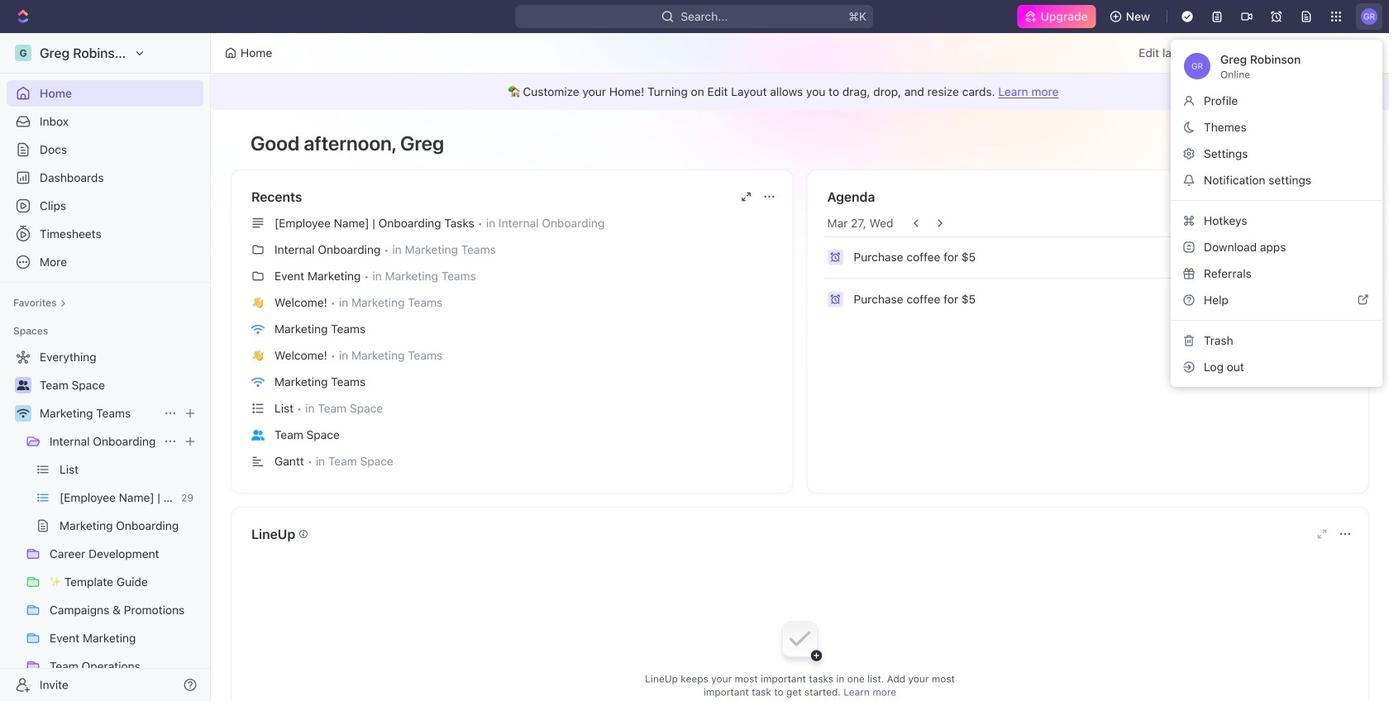 Task type: describe. For each thing, give the bounding box(es) containing it.
wifi image inside sidebar navigation
[[17, 409, 29, 419]]

user group image
[[251, 430, 265, 441]]



Task type: locate. For each thing, give the bounding box(es) containing it.
0 horizontal spatial wifi image
[[17, 409, 29, 419]]

wifi image
[[251, 377, 265, 388]]

tree
[[7, 344, 204, 702]]

wifi image
[[251, 324, 265, 335], [17, 409, 29, 419]]

tree inside sidebar navigation
[[7, 344, 204, 702]]

sidebar navigation
[[0, 33, 211, 702]]

1 horizontal spatial wifi image
[[251, 324, 265, 335]]

0 vertical spatial wifi image
[[251, 324, 265, 335]]

1 vertical spatial wifi image
[[17, 409, 29, 419]]



Task type: vqa. For each thing, say whether or not it's contained in the screenshot.
the rightmost wifi icon
yes



